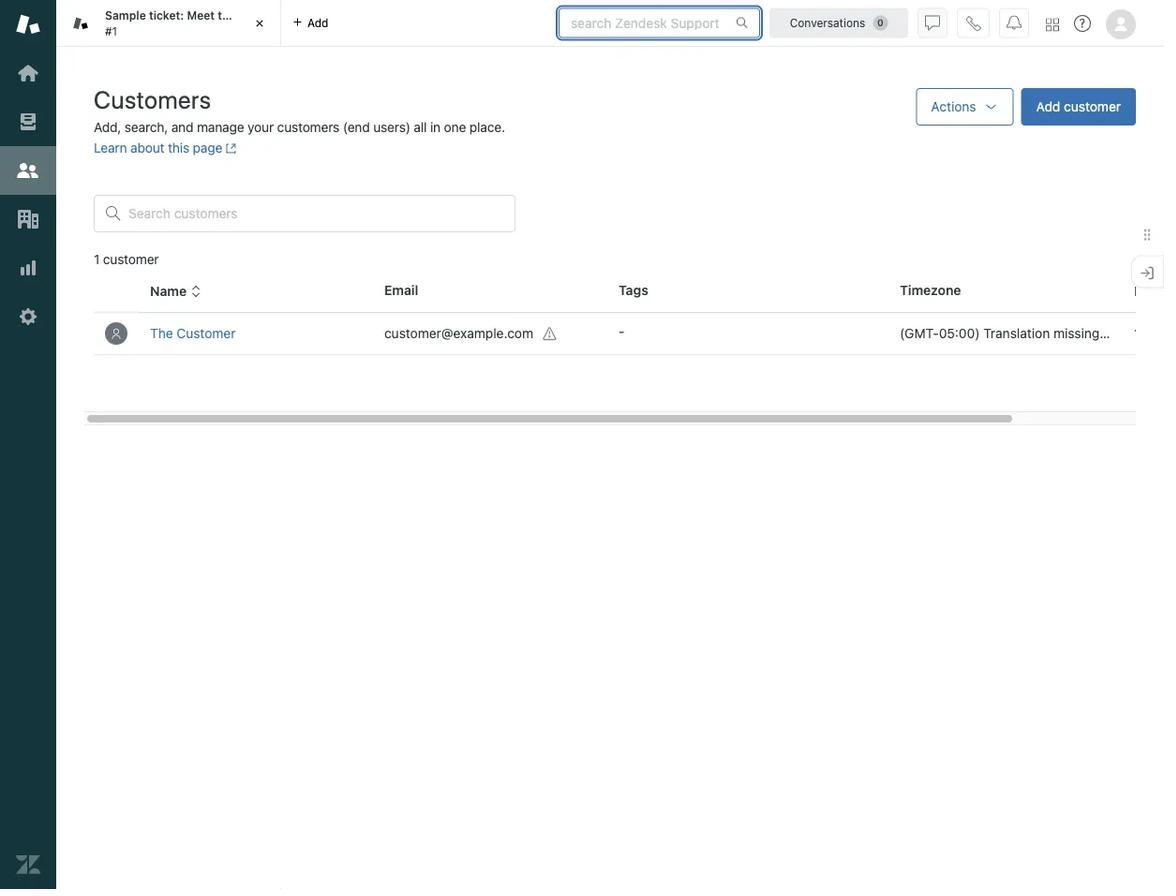 Task type: locate. For each thing, give the bounding box(es) containing it.
11
[[1134, 326, 1146, 341]]

customer
[[177, 326, 236, 341]]

learn
[[94, 140, 127, 156]]

search,
[[124, 120, 168, 135]]

your
[[248, 120, 274, 135]]

customer inside button
[[1064, 99, 1121, 114]]

customer
[[1064, 99, 1121, 114], [103, 252, 159, 267]]

1 horizontal spatial 1
[[1164, 326, 1164, 341]]

name button
[[150, 283, 202, 300]]

notifications image
[[1007, 15, 1022, 30]]

reporting image
[[16, 256, 40, 280]]

organizations image
[[16, 207, 40, 232]]

(gmt-
[[900, 326, 939, 341]]

0 horizontal spatial 1
[[94, 252, 100, 267]]

the customer
[[150, 326, 236, 341]]

1 right 11
[[1164, 326, 1164, 341]]

translation
[[983, 326, 1050, 341]]

actions
[[931, 99, 976, 114]]

1 right reporting icon
[[94, 252, 100, 267]]

about
[[130, 140, 164, 156]]

tags
[[619, 283, 648, 298]]

customer for add customer
[[1064, 99, 1121, 114]]

add customer
[[1036, 99, 1121, 114]]

-
[[619, 324, 625, 339]]

and
[[171, 120, 193, 135]]

ticket:
[[149, 9, 184, 22]]

admin image
[[16, 305, 40, 329]]

customer up name
[[103, 252, 159, 267]]

users)
[[373, 120, 410, 135]]

the
[[218, 9, 236, 22]]

customers
[[277, 120, 340, 135]]

add
[[1036, 99, 1060, 114]]

(gmt-05:00) translation missing: en-us-x-1
[[900, 326, 1164, 341]]

1 customer
[[94, 252, 159, 267]]

customer right add
[[1064, 99, 1121, 114]]

actions button
[[916, 88, 1014, 126]]

sample
[[105, 9, 146, 22]]

(opens in a new tab) image
[[222, 143, 237, 154]]

0 horizontal spatial customer
[[103, 252, 159, 267]]

0 vertical spatial customer
[[1064, 99, 1121, 114]]

tab
[[56, 0, 281, 47]]

conversations button
[[770, 8, 908, 38]]

zendesk support image
[[16, 12, 40, 37]]

1 horizontal spatial customer
[[1064, 99, 1121, 114]]

1
[[94, 252, 100, 267], [1164, 326, 1164, 341]]

ticket
[[239, 9, 270, 22]]

get help image
[[1074, 15, 1091, 32]]

customers
[[94, 85, 211, 113]]

add,
[[94, 120, 121, 135]]

zendesk image
[[16, 853, 40, 877]]

place.
[[469, 120, 505, 135]]

in
[[430, 120, 441, 135]]

timezone
[[900, 283, 961, 298]]

last
[[1134, 284, 1161, 299]]

1 vertical spatial customer
[[103, 252, 159, 267]]



Task type: vqa. For each thing, say whether or not it's contained in the screenshot.
Triggers 8
no



Task type: describe. For each thing, give the bounding box(es) containing it.
last button
[[1134, 283, 1164, 300]]

1 vertical spatial 1
[[1164, 326, 1164, 341]]

customers image
[[16, 158, 40, 183]]

name
[[150, 284, 187, 299]]

learn about this page link
[[94, 140, 237, 156]]

close image
[[250, 14, 269, 33]]

the customer link
[[150, 326, 236, 341]]

0 vertical spatial 1
[[94, 252, 100, 267]]

button displays agent's chat status as invisible. image
[[925, 15, 940, 30]]

the
[[150, 326, 173, 341]]

tabs tab list
[[56, 0, 559, 47]]

11 min
[[1134, 326, 1164, 341]]

tab containing sample ticket: meet the ticket
[[56, 0, 281, 47]]

add customer button
[[1021, 88, 1136, 126]]

views image
[[16, 110, 40, 134]]

last 
[[1134, 284, 1164, 299]]

learn about this page
[[94, 140, 222, 156]]

sample ticket: meet the ticket #1
[[105, 9, 270, 37]]

#1
[[105, 24, 117, 37]]

main element
[[0, 0, 56, 890]]

customer for 1 customer
[[103, 252, 159, 267]]

en-
[[1107, 326, 1128, 341]]

missing:
[[1054, 326, 1104, 341]]

manage
[[197, 120, 244, 135]]

search Zendesk Support field
[[571, 15, 728, 31]]

(end
[[343, 120, 370, 135]]

get started image
[[16, 61, 40, 85]]

email
[[384, 283, 418, 298]]

one
[[444, 120, 466, 135]]

unverified email image
[[543, 327, 558, 342]]

x-
[[1152, 326, 1164, 341]]

Search customers field
[[128, 205, 503, 222]]

page
[[193, 140, 222, 156]]

add
[[307, 16, 329, 30]]

05:00)
[[939, 326, 980, 341]]

conversations
[[790, 16, 865, 30]]

zendesk products image
[[1046, 18, 1059, 31]]

min
[[1150, 326, 1164, 341]]

this
[[168, 140, 189, 156]]

meet
[[187, 9, 215, 22]]

us-
[[1128, 326, 1152, 341]]

customers add, search, and manage your customers (end users) all in one place.
[[94, 85, 505, 135]]

all
[[414, 120, 427, 135]]

customer@example.com
[[384, 325, 533, 341]]

add button
[[281, 0, 340, 46]]



